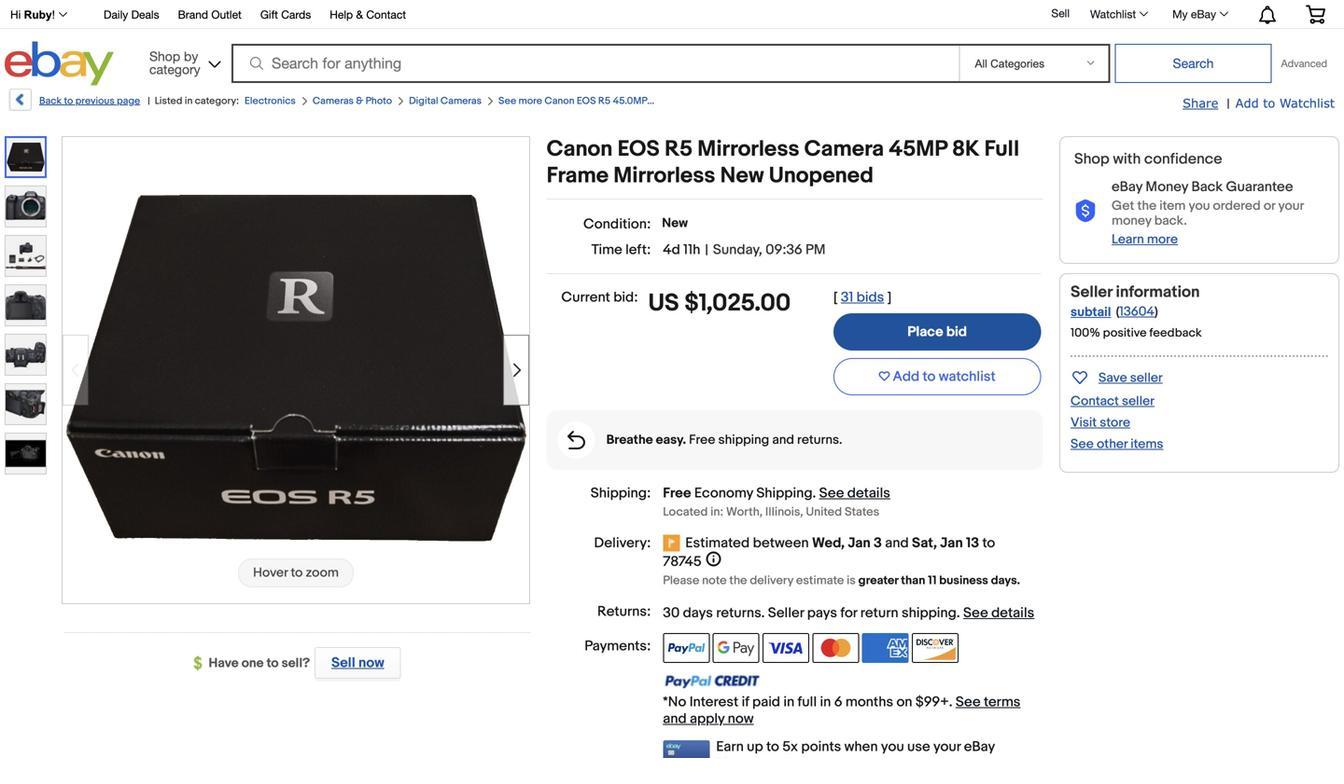 Task type: vqa. For each thing, say whether or not it's contained in the screenshot.
Accurate
no



Task type: locate. For each thing, give the bounding box(es) containing it.
1 vertical spatial details
[[991, 605, 1034, 622]]

contact inside help & contact link
[[366, 8, 406, 21]]

picture 7 of 7 image
[[6, 434, 46, 474]]

0 horizontal spatial contact
[[366, 8, 406, 21]]

0 vertical spatial camera
[[697, 95, 733, 107]]

8k
[[952, 136, 979, 163]]

daily
[[104, 8, 128, 21]]

details inside free economy shipping . see details located in: worth, illinois, united states
[[847, 485, 890, 502]]

0 vertical spatial eos
[[577, 95, 596, 107]]

0 horizontal spatial and
[[663, 711, 687, 728]]

0 horizontal spatial |
[[148, 95, 150, 107]]

2 horizontal spatial and
[[885, 535, 909, 552]]

sell now link
[[310, 648, 401, 680]]

your inside ebay money back guarantee get the item you ordered or your money back. learn more
[[1278, 198, 1304, 214]]

1 vertical spatial the
[[729, 574, 747, 589]]

canon eos r5 mirrorless camera 45mp 8k full frame mirrorless new unopened
[[547, 136, 1019, 189]]

ordered
[[1213, 198, 1261, 214]]

sell left 'watchlist' link
[[1051, 7, 1070, 20]]

easy.
[[656, 433, 686, 449]]

money
[[1112, 213, 1151, 229]]

more inside ebay money back guarantee get the item you ordered or your money back. learn more
[[1147, 232, 1178, 248]]

r5 down see more canon eos r5 45.0mp mirrorless camera - black ... at top
[[665, 136, 693, 163]]

with details__icon image
[[1074, 200, 1097, 223], [568, 431, 585, 450]]

your right use
[[933, 739, 961, 756]]

dollar sign image
[[194, 657, 209, 672]]

more down search for anything text box at the top
[[519, 95, 542, 107]]

see details link down days.
[[963, 605, 1034, 622]]

cameras left photo
[[313, 95, 354, 107]]

1 vertical spatial more
[[1147, 232, 1178, 248]]

new up 4d 11h | sunday, 09:36 pm
[[720, 163, 764, 189]]

. down "delivery" on the bottom right
[[761, 605, 765, 622]]

jan left 13
[[940, 535, 963, 552]]

eos down the see more canon eos r5 45.0mp mirrorless camera - black ... link
[[618, 136, 660, 163]]

money
[[1146, 179, 1188, 196]]

daily deals link
[[104, 5, 159, 26]]

1 horizontal spatial eos
[[618, 136, 660, 163]]

see right digital cameras link
[[498, 95, 516, 107]]

see inside free economy shipping . see details located in: worth, illinois, united states
[[819, 485, 844, 502]]

78745
[[663, 554, 702, 571]]

0 vertical spatial with details__icon image
[[1074, 200, 1097, 223]]

0 horizontal spatial back
[[39, 95, 62, 107]]

to right 13
[[982, 535, 995, 552]]

1 vertical spatial camera
[[804, 136, 884, 163]]

shipping
[[718, 433, 769, 449], [902, 605, 957, 622]]

visit
[[1071, 415, 1097, 431]]

1 vertical spatial seller
[[768, 605, 804, 622]]

(
[[1116, 304, 1119, 320]]

1 horizontal spatial details
[[991, 605, 1034, 622]]

45mp
[[889, 136, 947, 163]]

0 horizontal spatial details
[[847, 485, 890, 502]]

31
[[841, 289, 853, 306]]

see
[[498, 95, 516, 107], [1071, 437, 1094, 453], [819, 485, 844, 502], [963, 605, 988, 622], [956, 694, 981, 711]]

[
[[833, 289, 838, 306]]

watchlist down the advanced link
[[1279, 96, 1335, 110]]

sell inside "link"
[[331, 655, 355, 672]]

sat,
[[912, 535, 937, 552]]

canon
[[545, 95, 574, 107], [547, 136, 613, 163]]

ebay down terms
[[964, 739, 995, 756]]

ebay
[[1191, 7, 1216, 21], [1112, 179, 1143, 196], [964, 739, 995, 756]]

shop by category banner
[[0, 0, 1339, 91]]

1 vertical spatial watchlist
[[1279, 96, 1335, 110]]

0 vertical spatial seller
[[1130, 370, 1163, 386]]

interest
[[689, 694, 739, 711]]

to down the advanced link
[[1263, 96, 1275, 110]]

& for help
[[356, 8, 363, 21]]

jan left 3
[[848, 535, 871, 552]]

0 vertical spatial and
[[772, 433, 794, 449]]

is
[[847, 574, 856, 589]]

sell for sell now
[[331, 655, 355, 672]]

more down back. in the top of the page
[[1147, 232, 1178, 248]]

seller inside contact seller visit store see other items
[[1122, 394, 1155, 410]]

1 vertical spatial now
[[728, 711, 754, 728]]

up
[[747, 739, 763, 756]]

09:36
[[765, 242, 802, 259]]

positive
[[1103, 326, 1147, 341]]

1 horizontal spatial and
[[772, 433, 794, 449]]

camera inside the canon eos r5 mirrorless camera 45mp 8k full frame mirrorless new unopened
[[804, 136, 884, 163]]

& left photo
[[356, 95, 363, 107]]

2 & from the top
[[356, 95, 363, 107]]

with details__icon image for breathe easy.
[[568, 431, 585, 450]]

with details__icon image left the breathe
[[568, 431, 585, 450]]

my ebay link
[[1162, 3, 1237, 25]]

]
[[887, 289, 892, 306]]

canon down see more canon eos r5 45.0mp mirrorless camera - black ... at top
[[547, 136, 613, 163]]

page
[[117, 95, 140, 107]]

canon down search for anything text box at the top
[[545, 95, 574, 107]]

contact inside contact seller visit store see other items
[[1071, 394, 1119, 410]]

now up earn
[[728, 711, 754, 728]]

add to watchlist
[[893, 369, 996, 386]]

you inside ebay money back guarantee get the item you ordered or your money back. learn more
[[1189, 198, 1210, 214]]

0 vertical spatial back
[[39, 95, 62, 107]]

1 horizontal spatial the
[[1137, 198, 1157, 214]]

details down days.
[[991, 605, 1034, 622]]

account navigation
[[0, 0, 1339, 29]]

0 horizontal spatial the
[[729, 574, 747, 589]]

| left listed at the top left
[[148, 95, 150, 107]]

|
[[148, 95, 150, 107], [1227, 96, 1230, 112], [705, 242, 708, 259]]

0 horizontal spatial you
[[881, 739, 904, 756]]

0 horizontal spatial now
[[358, 655, 384, 672]]

0 vertical spatial shop
[[149, 49, 180, 64]]

eos inside the canon eos r5 mirrorless camera 45mp 8k full frame mirrorless new unopened
[[618, 136, 660, 163]]

seller up 'visa' image
[[768, 605, 804, 622]]

1 horizontal spatial add
[[1235, 96, 1259, 110]]

2 horizontal spatial in
[[820, 694, 831, 711]]

0 horizontal spatial your
[[933, 739, 961, 756]]

watchlist link
[[1080, 3, 1157, 25]]

1 & from the top
[[356, 8, 363, 21]]

1 vertical spatial your
[[933, 739, 961, 756]]

with details__icon image left get
[[1074, 200, 1097, 223]]

free up located
[[663, 485, 691, 502]]

paypal image
[[663, 634, 710, 664]]

mirrorless up condition:
[[613, 163, 715, 189]]

cameras right digital at the left top
[[440, 95, 482, 107]]

back inside ebay money back guarantee get the item you ordered or your money back. learn more
[[1191, 179, 1223, 196]]

2 vertical spatial and
[[663, 711, 687, 728]]

ebay right my
[[1191, 7, 1216, 21]]

with details__icon image inside us $1,025.00 main content
[[568, 431, 585, 450]]

the
[[1137, 198, 1157, 214], [729, 574, 747, 589]]

now inside "link"
[[358, 655, 384, 672]]

place bid button
[[833, 314, 1041, 351]]

0 vertical spatial details
[[847, 485, 890, 502]]

0 horizontal spatial with details__icon image
[[568, 431, 585, 450]]

worth,
[[726, 505, 763, 520]]

0 vertical spatial more
[[519, 95, 542, 107]]

watchlist
[[939, 369, 996, 386]]

0 horizontal spatial watchlist
[[1090, 7, 1136, 21]]

& right 'help' on the top of the page
[[356, 8, 363, 21]]

eos down search for anything text box at the top
[[577, 95, 596, 107]]

0 vertical spatial new
[[720, 163, 764, 189]]

you right item
[[1189, 198, 1210, 214]]

0 vertical spatial now
[[358, 655, 384, 672]]

new inside the canon eos r5 mirrorless camera 45mp 8k full frame mirrorless new unopened
[[720, 163, 764, 189]]

1 vertical spatial shop
[[1074, 150, 1110, 168]]

0 vertical spatial contact
[[366, 8, 406, 21]]

new
[[720, 163, 764, 189], [662, 216, 688, 231]]

camera left -
[[697, 95, 733, 107]]

1 horizontal spatial new
[[720, 163, 764, 189]]

share
[[1183, 96, 1218, 110]]

sell for sell
[[1051, 7, 1070, 20]]

the right note
[[729, 574, 747, 589]]

1 horizontal spatial cameras
[[440, 95, 482, 107]]

and left apply at the right
[[663, 711, 687, 728]]

0 horizontal spatial r5
[[598, 95, 611, 107]]

see details link
[[819, 485, 890, 502], [963, 605, 1034, 622]]

1 horizontal spatial back
[[1191, 179, 1223, 196]]

1 horizontal spatial ebay
[[1112, 179, 1143, 196]]

1 vertical spatial ebay
[[1112, 179, 1143, 196]]

now inside see terms and apply now
[[728, 711, 754, 728]]

you inside earn up to 5x points when you use your ebay mastercard®.
[[881, 739, 904, 756]]

in right listed at the top left
[[185, 95, 193, 107]]

1 vertical spatial contact
[[1071, 394, 1119, 410]]

shipping down 11
[[902, 605, 957, 622]]

add
[[1235, 96, 1259, 110], [893, 369, 920, 386]]

1 horizontal spatial contact
[[1071, 394, 1119, 410]]

None submit
[[1115, 44, 1272, 83]]

free inside free economy shipping . see details located in: worth, illinois, united states
[[663, 485, 691, 502]]

.
[[813, 485, 816, 502], [761, 605, 765, 622], [957, 605, 960, 622]]

to left 5x
[[766, 739, 779, 756]]

0 horizontal spatial jan
[[848, 535, 871, 552]]

0 vertical spatial sell
[[1051, 7, 1070, 20]]

eos
[[577, 95, 596, 107], [618, 136, 660, 163]]

your inside earn up to 5x points when you use your ebay mastercard®.
[[933, 739, 961, 756]]

new up 4d
[[662, 216, 688, 231]]

0 vertical spatial watchlist
[[1090, 7, 1136, 21]]

1 vertical spatial back
[[1191, 179, 1223, 196]]

watchlist inside account navigation
[[1090, 7, 1136, 21]]

subtail
[[1071, 305, 1111, 321]]

ebay inside account navigation
[[1191, 7, 1216, 21]]

shop for shop by category
[[149, 49, 180, 64]]

picture 5 of 7 image
[[6, 335, 46, 375]]

1 horizontal spatial camera
[[804, 136, 884, 163]]

current
[[561, 289, 610, 306]]

sell right sell?
[[331, 655, 355, 672]]

0 horizontal spatial new
[[662, 216, 688, 231]]

seller right save
[[1130, 370, 1163, 386]]

shipping up economy
[[718, 433, 769, 449]]

-
[[735, 95, 739, 107]]

1 vertical spatial r5
[[665, 136, 693, 163]]

in left full
[[783, 694, 794, 711]]

now
[[358, 655, 384, 672], [728, 711, 754, 728]]

shop with confidence
[[1074, 150, 1222, 168]]

and right 3
[[885, 535, 909, 552]]

& for cameras
[[356, 95, 363, 107]]

2 horizontal spatial |
[[1227, 96, 1230, 112]]

shop left by
[[149, 49, 180, 64]]

ebay inside ebay money back guarantee get the item you ordered or your money back. learn more
[[1112, 179, 1143, 196]]

| right 11h
[[705, 242, 708, 259]]

add inside add to watchlist button
[[893, 369, 920, 386]]

picture 1 of 7 image
[[7, 138, 45, 176]]

free right easy.
[[689, 433, 715, 449]]

see other items link
[[1071, 437, 1163, 453]]

Search for anything text field
[[234, 46, 955, 81]]

1 horizontal spatial more
[[1147, 232, 1178, 248]]

0 horizontal spatial shop
[[149, 49, 180, 64]]

to left watchlist
[[923, 369, 936, 386]]

add down 'place' at top right
[[893, 369, 920, 386]]

daily deals
[[104, 8, 159, 21]]

0 horizontal spatial add
[[893, 369, 920, 386]]

share | add to watchlist
[[1183, 96, 1335, 112]]

1 horizontal spatial r5
[[665, 136, 693, 163]]

1 vertical spatial &
[[356, 95, 363, 107]]

0 horizontal spatial more
[[519, 95, 542, 107]]

1 vertical spatial sell
[[331, 655, 355, 672]]

gift cards link
[[260, 5, 311, 26]]

back up ordered
[[1191, 179, 1223, 196]]

1 horizontal spatial in
[[783, 694, 794, 711]]

see more canon eos r5 45.0mp mirrorless camera - black ... link
[[498, 95, 776, 107]]

. up 'united' on the right bottom
[[813, 485, 816, 502]]

1 horizontal spatial watchlist
[[1279, 96, 1335, 110]]

mirrorless right '45.0mp'
[[649, 95, 695, 107]]

master card image
[[812, 634, 859, 664]]

1 vertical spatial shipping
[[902, 605, 957, 622]]

0 vertical spatial you
[[1189, 198, 1210, 214]]

canon eos r5 mirrorless camera 45mp 8k full frame mirrorless new unopened - picture 1 of 7 image
[[63, 195, 529, 542]]

0 vertical spatial the
[[1137, 198, 1157, 214]]

back left previous
[[39, 95, 62, 107]]

0 horizontal spatial .
[[761, 605, 765, 622]]

and left returns. at the right bottom of the page
[[772, 433, 794, 449]]

ebay inside earn up to 5x points when you use your ebay mastercard®.
[[964, 739, 995, 756]]

0 horizontal spatial ebay
[[964, 739, 995, 756]]

add right share
[[1235, 96, 1259, 110]]

see up 'united' on the right bottom
[[819, 485, 844, 502]]

1 vertical spatial and
[[885, 535, 909, 552]]

seller down save seller
[[1122, 394, 1155, 410]]

seller inside button
[[1130, 370, 1163, 386]]

1 vertical spatial with details__icon image
[[568, 431, 585, 450]]

sell
[[1051, 7, 1070, 20], [331, 655, 355, 672]]

| right share button
[[1227, 96, 1230, 112]]

| inside us $1,025.00 main content
[[705, 242, 708, 259]]

0 vertical spatial canon
[[545, 95, 574, 107]]

none submit inside shop by category banner
[[1115, 44, 1272, 83]]

the inside us $1,025.00 main content
[[729, 574, 747, 589]]

sell now
[[331, 655, 384, 672]]

unopened
[[769, 163, 873, 189]]

seller up subtail link
[[1071, 283, 1112, 302]]

0 horizontal spatial cameras
[[313, 95, 354, 107]]

pm
[[806, 242, 826, 259]]

1 vertical spatial eos
[[618, 136, 660, 163]]

1 vertical spatial you
[[881, 739, 904, 756]]

guarantee
[[1226, 179, 1293, 196]]

ebay mastercard image
[[663, 741, 710, 759]]

1 vertical spatial seller
[[1122, 394, 1155, 410]]

shop for shop with confidence
[[1074, 150, 1110, 168]]

0 horizontal spatial shipping
[[718, 433, 769, 449]]

your right or
[[1278, 198, 1304, 214]]

black
[[742, 95, 766, 107]]

0 horizontal spatial see details link
[[819, 485, 890, 502]]

and inside see terms and apply now
[[663, 711, 687, 728]]

1 horizontal spatial sell
[[1051, 7, 1070, 20]]

gift
[[260, 8, 278, 21]]

your shopping cart image
[[1305, 5, 1326, 24]]

previous
[[75, 95, 115, 107]]

shop left with
[[1074, 150, 1110, 168]]

1 horizontal spatial jan
[[940, 535, 963, 552]]

0 horizontal spatial seller
[[768, 605, 804, 622]]

current bid:
[[561, 289, 638, 306]]

sell?
[[282, 656, 310, 672]]

terms
[[984, 694, 1021, 711]]

cards
[[281, 8, 311, 21]]

see inside see terms and apply now
[[956, 694, 981, 711]]

r5 left '45.0mp'
[[598, 95, 611, 107]]

seller inside seller information subtail ( 13604 ) 100% positive feedback
[[1071, 283, 1112, 302]]

| listed in category:
[[148, 95, 239, 107]]

delivery
[[750, 574, 793, 589]]

canon inside the canon eos r5 mirrorless camera 45mp 8k full frame mirrorless new unopened
[[547, 136, 613, 163]]

1 horizontal spatial your
[[1278, 198, 1304, 214]]

sunday,
[[713, 242, 762, 259]]

1 horizontal spatial shipping
[[902, 605, 957, 622]]

. inside free economy shipping . see details located in: worth, illinois, united states
[[813, 485, 816, 502]]

my
[[1172, 7, 1188, 21]]

contact up 'visit store' link
[[1071, 394, 1119, 410]]

0 vertical spatial r5
[[598, 95, 611, 107]]

back
[[39, 95, 62, 107], [1191, 179, 1223, 196]]

& inside account navigation
[[356, 8, 363, 21]]

0 vertical spatial add
[[1235, 96, 1259, 110]]

ebay up get
[[1112, 179, 1143, 196]]

visa image
[[763, 634, 809, 664]]

$99+.
[[916, 694, 953, 711]]

0 vertical spatial shipping
[[718, 433, 769, 449]]

shop inside shop by category
[[149, 49, 180, 64]]

frame
[[547, 163, 609, 189]]

5x
[[782, 739, 798, 756]]

full
[[798, 694, 817, 711]]

picture 2 of 7 image
[[6, 187, 46, 227]]

the right get
[[1137, 198, 1157, 214]]

save seller button
[[1071, 367, 1163, 388]]

1 horizontal spatial with details__icon image
[[1074, 200, 1097, 223]]

details up 'states'
[[847, 485, 890, 502]]

delivery:
[[594, 535, 651, 552]]

watchlist right 'sell' link
[[1090, 7, 1136, 21]]

to inside button
[[923, 369, 936, 386]]

see down visit
[[1071, 437, 1094, 453]]

mirrorless down black
[[697, 136, 799, 163]]

help
[[330, 8, 353, 21]]

in left 6
[[820, 694, 831, 711]]

0 vertical spatial seller
[[1071, 283, 1112, 302]]

see left terms
[[956, 694, 981, 711]]

see details link up 'states'
[[819, 485, 890, 502]]

1 horizontal spatial shop
[[1074, 150, 1110, 168]]

sell inside account navigation
[[1051, 7, 1070, 20]]

1 horizontal spatial |
[[705, 242, 708, 259]]

shop
[[149, 49, 180, 64], [1074, 150, 1110, 168]]

. down "business"
[[957, 605, 960, 622]]

now right sell?
[[358, 655, 384, 672]]

contact right 'help' on the top of the page
[[366, 8, 406, 21]]

days
[[683, 605, 713, 622]]

1 horizontal spatial seller
[[1071, 283, 1112, 302]]

in
[[185, 95, 193, 107], [783, 694, 794, 711], [820, 694, 831, 711]]

brand
[[178, 8, 208, 21]]

you left use
[[881, 739, 904, 756]]

0 vertical spatial your
[[1278, 198, 1304, 214]]

than
[[901, 574, 925, 589]]

share button
[[1183, 95, 1218, 112]]

100%
[[1071, 326, 1100, 341]]

more
[[519, 95, 542, 107], [1147, 232, 1178, 248]]

camera left 45mp
[[804, 136, 884, 163]]



Task type: describe. For each thing, give the bounding box(es) containing it.
and inside estimated between wed, jan 3 and sat, jan 13 to 78745
[[885, 535, 909, 552]]

*no
[[663, 694, 686, 711]]

30 days returns . seller pays for return shipping . see details
[[663, 605, 1034, 622]]

r5 inside the canon eos r5 mirrorless camera 45mp 8k full frame mirrorless new unopened
[[665, 136, 693, 163]]

free economy shipping . see details located in: worth, illinois, united states
[[663, 485, 890, 520]]

seller inside us $1,025.00 main content
[[768, 605, 804, 622]]

see inside contact seller visit store see other items
[[1071, 437, 1094, 453]]

store
[[1100, 415, 1130, 431]]

listed
[[155, 95, 182, 107]]

to left previous
[[64, 95, 73, 107]]

item
[[1159, 198, 1186, 214]]

united
[[806, 505, 842, 520]]

to right one
[[267, 656, 279, 672]]

electronics link
[[245, 95, 296, 107]]

4d 11h | sunday, 09:36 pm
[[663, 242, 826, 259]]

0 vertical spatial see details link
[[819, 485, 890, 502]]

category:
[[195, 95, 239, 107]]

google pay image
[[713, 634, 759, 664]]

back.
[[1154, 213, 1187, 229]]

$1,025.00
[[684, 289, 791, 318]]

deals
[[131, 8, 159, 21]]

cameras & photo link
[[313, 95, 392, 107]]

have one to sell?
[[209, 656, 310, 672]]

earn
[[716, 739, 744, 756]]

estimated
[[685, 535, 750, 552]]

. for shipping
[[813, 485, 816, 502]]

with details__icon image for ebay money back guarantee
[[1074, 200, 1097, 223]]

brand outlet
[[178, 8, 242, 21]]

45.0mp
[[613, 95, 647, 107]]

apply
[[690, 711, 725, 728]]

watchlist inside the share | add to watchlist
[[1279, 96, 1335, 110]]

please
[[663, 574, 699, 589]]

located
[[663, 505, 708, 520]]

return
[[860, 605, 899, 622]]

on
[[896, 694, 912, 711]]

add to watchlist link
[[1235, 95, 1335, 112]]

*no interest if paid in full in 6 months on $99+.
[[663, 694, 956, 711]]

see more canon eos r5 45.0mp mirrorless camera - black ...
[[498, 95, 776, 107]]

earn up to 5x points when you use your ebay mastercard®.
[[716, 739, 995, 759]]

picture 4 of 7 image
[[6, 286, 46, 326]]

save seller
[[1099, 370, 1163, 386]]

see down "business"
[[963, 605, 988, 622]]

1 vertical spatial see details link
[[963, 605, 1034, 622]]

11h
[[683, 242, 700, 259]]

0 horizontal spatial in
[[185, 95, 193, 107]]

place
[[907, 324, 943, 341]]

paypal credit image
[[663, 675, 760, 690]]

ebay money back guarantee get the item you ordered or your money back. learn more
[[1112, 179, 1304, 248]]

full
[[984, 136, 1019, 163]]

mastercard®.
[[716, 756, 802, 759]]

discover image
[[912, 634, 959, 664]]

3
[[874, 535, 882, 552]]

to inside estimated between wed, jan 3 and sat, jan 13 to 78745
[[982, 535, 995, 552]]

1 cameras from the left
[[313, 95, 354, 107]]

[ 31 bids ]
[[833, 289, 892, 306]]

digital
[[409, 95, 438, 107]]

| inside the share | add to watchlist
[[1227, 96, 1230, 112]]

2 cameras from the left
[[440, 95, 482, 107]]

to inside earn up to 5x points when you use your ebay mastercard®.
[[766, 739, 779, 756]]

estimate
[[796, 574, 844, 589]]

0 vertical spatial free
[[689, 433, 715, 449]]

one
[[242, 656, 264, 672]]

picture 3 of 7 image
[[6, 236, 46, 276]]

picture 6 of 7 image
[[6, 385, 46, 425]]

us $1,025.00 main content
[[547, 136, 1043, 759]]

0 horizontal spatial camera
[[697, 95, 733, 107]]

help & contact
[[330, 8, 406, 21]]

the inside ebay money back guarantee get the item you ordered or your money back. learn more
[[1137, 198, 1157, 214]]

seller for save
[[1130, 370, 1163, 386]]

shop by category
[[149, 49, 200, 77]]

advanced link
[[1272, 45, 1337, 82]]

!
[[52, 8, 55, 21]]

. for returns
[[761, 605, 765, 622]]

in:
[[711, 505, 723, 520]]

sell link
[[1043, 7, 1078, 20]]

seller for contact
[[1122, 394, 1155, 410]]

returns:
[[597, 604, 651, 621]]

confidence
[[1144, 150, 1222, 168]]

condition:
[[583, 216, 651, 233]]

place bid
[[907, 324, 967, 341]]

us $1,025.00
[[648, 289, 791, 318]]

help & contact link
[[330, 5, 406, 26]]

2 jan from the left
[[940, 535, 963, 552]]

2 horizontal spatial .
[[957, 605, 960, 622]]

bid
[[946, 324, 967, 341]]

bids
[[857, 289, 884, 306]]

items
[[1131, 437, 1163, 453]]

greater
[[858, 574, 898, 589]]

1 vertical spatial new
[[662, 216, 688, 231]]

4d
[[663, 242, 680, 259]]

returns
[[716, 605, 761, 622]]

wed,
[[812, 535, 845, 552]]

1 jan from the left
[[848, 535, 871, 552]]

13
[[966, 535, 979, 552]]

economy
[[694, 485, 753, 502]]

13604 link
[[1119, 304, 1155, 320]]

learn
[[1112, 232, 1144, 248]]

information
[[1116, 283, 1200, 302]]

other
[[1097, 437, 1128, 453]]

shop by category button
[[141, 42, 225, 82]]

seller information subtail ( 13604 ) 100% positive feedback
[[1071, 283, 1202, 341]]

see terms and apply now
[[663, 694, 1021, 728]]

breathe
[[606, 433, 653, 449]]

payments:
[[585, 638, 651, 655]]

0 horizontal spatial eos
[[577, 95, 596, 107]]

please note the delivery estimate is greater than 11 business days.
[[663, 574, 1020, 589]]

ruby
[[24, 8, 52, 21]]

left:
[[626, 242, 651, 259]]

delivery alert flag image
[[663, 535, 685, 554]]

see terms and apply now link
[[663, 694, 1021, 728]]

or
[[1264, 198, 1275, 214]]

electronics
[[245, 95, 296, 107]]

by
[[184, 49, 198, 64]]

breathe easy. free shipping and returns.
[[606, 433, 842, 449]]

use
[[907, 739, 930, 756]]

to inside the share | add to watchlist
[[1263, 96, 1275, 110]]

for
[[840, 605, 857, 622]]

american express image
[[862, 634, 909, 664]]

add inside the share | add to watchlist
[[1235, 96, 1259, 110]]

30
[[663, 605, 680, 622]]

us
[[648, 289, 679, 318]]

11
[[928, 574, 937, 589]]



